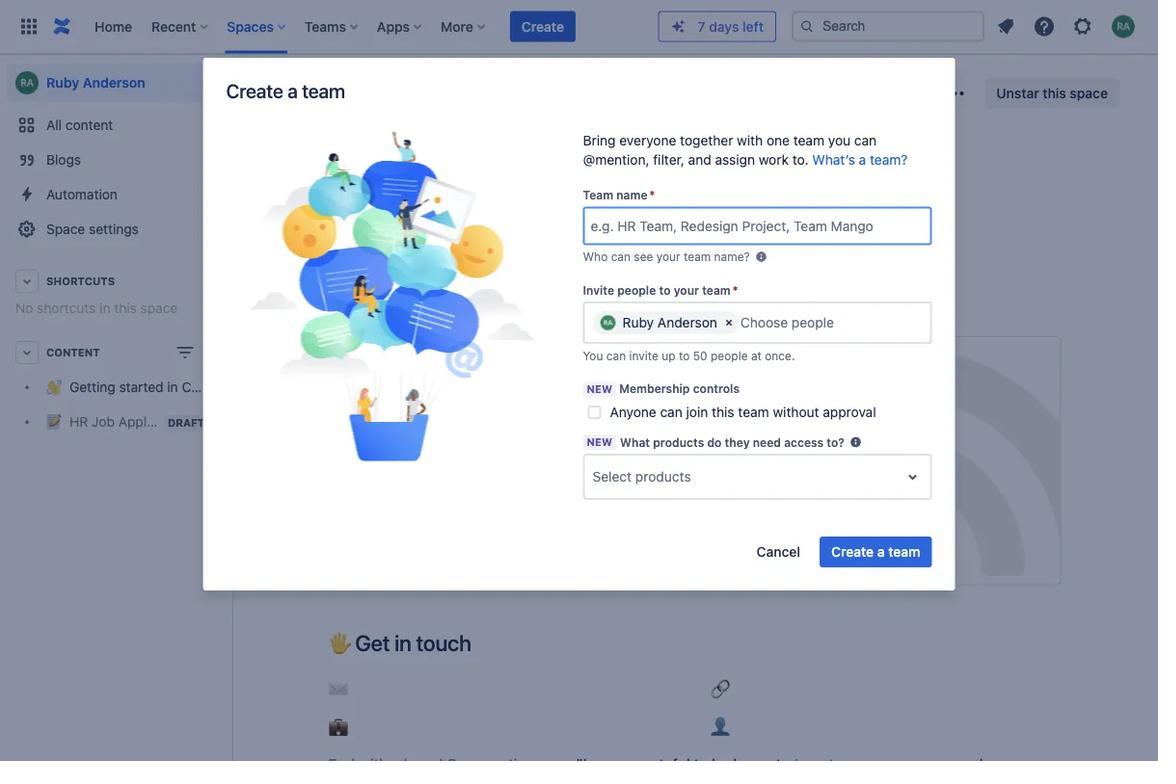 Task type: locate. For each thing, give the bounding box(es) containing it.
0 horizontal spatial space
[[140, 300, 178, 316]]

0 vertical spatial space
[[1070, 85, 1108, 101]]

membership
[[619, 382, 690, 396]]

and inside say hello to your colleagues who want to know your name, pronouns, role, team and location (or if you're remote).
[[556, 202, 582, 220]]

0 horizontal spatial this
[[114, 300, 137, 316]]

a right create blog post button
[[877, 544, 885, 560]]

1 new from the top
[[587, 383, 613, 396]]

anderson up "all content" link
[[83, 75, 145, 91]]

at
[[751, 349, 762, 363]]

team inside say hello to your colleagues who want to know your name, pronouns, role, team and location (or if you're remote).
[[517, 202, 552, 220]]

team up need
[[738, 405, 769, 420]]

space down settings icon
[[1070, 85, 1108, 101]]

0 vertical spatial getting started in confluence
[[69, 379, 253, 395]]

1 vertical spatial create a team
[[831, 544, 921, 560]]

create a page image
[[197, 341, 220, 365]]

say
[[328, 176, 354, 194]]

people left at
[[711, 349, 748, 363]]

0 vertical spatial started
[[119, 379, 164, 395]]

team name *
[[583, 189, 655, 202]]

minutes
[[367, 397, 410, 410], [367, 442, 410, 456]]

you
[[583, 349, 603, 363]]

✉️
[[328, 680, 348, 698]]

confluence inside tree
[[182, 379, 253, 395]]

1 vertical spatial blog
[[786, 543, 814, 559]]

1 vertical spatial space
[[140, 300, 178, 316]]

1 horizontal spatial create a team
[[831, 544, 921, 560]]

0 vertical spatial blog
[[793, 394, 823, 412]]

1 vertical spatial post
[[817, 543, 845, 559]]

getting started in confluence link down •
[[349, 420, 554, 439]]

0 horizontal spatial getting started in confluence link
[[8, 370, 253, 405]]

ruby up all
[[46, 75, 79, 91]]

ruby anderson image
[[600, 315, 616, 331]]

create a team down open image
[[831, 544, 921, 560]]

1 vertical spatial this
[[114, 300, 137, 316]]

🖐 get in touch
[[328, 630, 471, 656]]

2 ago from the top
[[413, 442, 433, 456]]

name?
[[714, 250, 750, 264]]

34 down 34 minutes ago •
[[349, 442, 363, 456]]

select
[[593, 469, 632, 485]]

in inside getting started in confluence tree
[[167, 379, 178, 395]]

invite
[[629, 349, 659, 363]]

and
[[688, 152, 711, 168], [556, 202, 582, 220], [831, 420, 857, 439], [837, 473, 863, 491]]

team up clear image
[[702, 284, 731, 297]]

0 vertical spatial products
[[653, 436, 704, 449]]

in up draft
[[167, 379, 178, 395]]

getting
[[69, 379, 115, 395], [349, 420, 400, 439]]

2 minutes from the top
[[367, 442, 410, 456]]

can left join
[[660, 405, 683, 420]]

search image
[[800, 19, 815, 34]]

2 vertical spatial this
[[712, 405, 735, 420]]

on
[[649, 291, 673, 317]]

1 34 from the top
[[349, 397, 363, 410]]

create a blog image
[[197, 148, 220, 171]]

you're
[[328, 228, 371, 247]]

unstar this space button
[[985, 78, 1120, 109]]

ruby anderson link down global element
[[270, 84, 365, 103]]

1 horizontal spatial getting
[[349, 420, 400, 439]]

post
[[827, 394, 858, 412], [817, 543, 845, 559]]

started
[[119, 379, 164, 395], [404, 420, 454, 439]]

to inside create a blog post to share news and announcements with your team and company.
[[731, 420, 744, 439]]

ruby
[[46, 75, 79, 91], [270, 85, 302, 101], [270, 120, 328, 151], [623, 315, 654, 331], [349, 466, 384, 484]]

products down what
[[635, 469, 691, 485]]

space down the shortcuts dropdown button
[[140, 300, 178, 316]]

blog stream
[[731, 352, 845, 378]]

minutes down overview link
[[367, 397, 410, 410]]

team
[[302, 79, 345, 102], [793, 133, 825, 149], [517, 202, 552, 220], [684, 250, 711, 264], [702, 284, 731, 297], [738, 405, 769, 420], [798, 473, 833, 491], [889, 544, 921, 560]]

1 vertical spatial products
[[635, 469, 691, 485]]

products for select
[[635, 469, 691, 485]]

2 34 from the top
[[349, 442, 363, 456]]

1 horizontal spatial space
[[1070, 85, 1108, 101]]

your down say
[[328, 202, 359, 220]]

a up share
[[781, 394, 789, 412]]

34 down the overview
[[349, 397, 363, 410]]

blog up news
[[793, 394, 823, 412]]

blog inside create a blog post to share news and announcements with your team and company.
[[793, 394, 823, 412]]

to right hello on the left of page
[[395, 176, 408, 194]]

new inside new membership controls anyone can join this team without approval
[[587, 383, 613, 396]]

create blog post button
[[731, 537, 855, 566]]

and down want
[[556, 202, 582, 220]]

team down who
[[517, 202, 552, 220]]

getting started in confluence link up draft
[[8, 370, 253, 405]]

0 vertical spatial create a team
[[226, 79, 345, 102]]

this inside unstar this space button
[[1043, 85, 1066, 101]]

minutes for 34 minutes ago •
[[367, 397, 410, 410]]

getting started in confluence down •
[[349, 420, 554, 439]]

together
[[680, 133, 733, 149]]

a
[[288, 79, 298, 102], [859, 152, 866, 168], [781, 394, 789, 412], [877, 544, 885, 560]]

0 vertical spatial this
[[1043, 85, 1066, 101]]

banner containing home
[[0, 0, 1158, 54]]

banner
[[0, 0, 1158, 54]]

approval
[[823, 405, 876, 420]]

ruby anderson link up "all content" link
[[8, 64, 224, 102]]

1 vertical spatial 34
[[349, 442, 363, 456]]

@mention,
[[583, 152, 650, 168]]

team inside button
[[889, 544, 921, 560]]

your for invite
[[674, 284, 699, 297]]

name
[[617, 189, 648, 202]]

a inside create a blog post to share news and announcements with your team and company.
[[781, 394, 789, 412]]

💼
[[328, 718, 348, 736]]

0 vertical spatial *
[[650, 189, 655, 202]]

getting down content
[[69, 379, 115, 395]]

getting started in confluence up draft
[[69, 379, 253, 395]]

products down join
[[653, 436, 704, 449]]

and inside bring everyone together with one team you can @mention, filter, and assign work to.
[[688, 152, 711, 168]]

ago down 34 minutes ago •
[[413, 442, 433, 456]]

new left what
[[587, 436, 613, 449]]

one
[[767, 133, 790, 149]]

0 horizontal spatial *
[[650, 189, 655, 202]]

no shortcuts in this space
[[15, 300, 178, 316]]

create a blog post to share news and announcements with your team and company.
[[731, 394, 863, 518]]

cancel
[[757, 544, 801, 560]]

new down you
[[587, 383, 613, 396]]

0 horizontal spatial started
[[119, 379, 164, 395]]

content
[[46, 347, 100, 359]]

0 vertical spatial with
[[737, 133, 763, 149]]

0 horizontal spatial confluence
[[182, 379, 253, 395]]

ruby anderson down 34 minutes ago
[[349, 466, 455, 484]]

people down see on the right top of page
[[617, 284, 656, 297]]

ruby anderson up content
[[46, 75, 145, 91]]

team down announcements
[[798, 473, 833, 491]]

0 vertical spatial minutes
[[367, 397, 410, 410]]

0 horizontal spatial getting
[[69, 379, 115, 395]]

a left 'team?'
[[859, 152, 866, 168]]

your team name is visible to anyone in your organisation. it may be visible on work shared outside your organisation. image
[[754, 249, 769, 265]]

open image
[[901, 466, 924, 489]]

create a team down spaces popup button
[[226, 79, 345, 102]]

0 vertical spatial getting
[[69, 379, 115, 395]]

this down the shortcuts dropdown button
[[114, 300, 137, 316]]

can inside new membership controls anyone can join this team without approval
[[660, 405, 683, 420]]

and right news
[[831, 420, 857, 439]]

create
[[522, 18, 564, 34], [226, 79, 283, 102], [731, 394, 777, 412], [741, 543, 783, 559], [831, 544, 874, 560]]

your up pronouns,
[[412, 176, 443, 194]]

space element
[[0, 54, 253, 762]]

anderson down global element
[[305, 85, 365, 101]]

•
[[437, 397, 442, 410]]

1 horizontal spatial this
[[712, 405, 735, 420]]

recently
[[328, 336, 413, 363]]

1 vertical spatial confluence
[[474, 420, 554, 439]]

1 vertical spatial getting
[[349, 420, 400, 439]]

2 horizontal spatial this
[[1043, 85, 1066, 101]]

shortcuts button
[[8, 264, 224, 299]]

0 horizontal spatial getting started in confluence
[[69, 379, 253, 395]]

0 vertical spatial people
[[617, 284, 656, 297]]

ruby anderson link down 34 minutes ago
[[349, 466, 455, 484]]

1 ago from the top
[[413, 397, 433, 410]]

anderson up hello on the left of page
[[334, 120, 444, 151]]

2 new from the top
[[587, 436, 613, 449]]

shortcuts
[[46, 275, 115, 288]]

1 vertical spatial new
[[587, 436, 613, 449]]

1 vertical spatial with
[[731, 473, 759, 491]]

can inside bring everyone together with one team you can @mention, filter, and assign work to.
[[854, 133, 877, 149]]

34
[[349, 397, 363, 410], [349, 442, 363, 456]]

post up to?
[[827, 394, 858, 412]]

can up the what's a team? link
[[854, 133, 877, 149]]

1 vertical spatial ago
[[413, 442, 433, 456]]

ruby right ruby anderson icon
[[623, 315, 654, 331]]

a inside create a team button
[[877, 544, 885, 560]]

this right the unstar
[[1043, 85, 1066, 101]]

stream
[[779, 352, 845, 378]]

1 horizontal spatial getting started in confluence
[[349, 420, 554, 439]]

new membership controls anyone can join this team without approval
[[587, 382, 876, 420]]

bring everyone together with one team you can @mention, filter, and assign work to.
[[583, 133, 877, 168]]

0 vertical spatial 34
[[349, 397, 363, 410]]

and down "together"
[[688, 152, 711, 168]]

ruby up say
[[270, 120, 328, 151]]

confluence
[[182, 379, 253, 395], [474, 420, 554, 439]]

post right cancel
[[817, 543, 845, 559]]

1 horizontal spatial *
[[733, 284, 738, 297]]

getting up 34 minutes ago
[[349, 420, 400, 439]]

started down content dropdown button
[[119, 379, 164, 395]]

can left see on the right top of page
[[611, 250, 631, 264]]

this inside new membership controls anyone can join this team without approval
[[712, 405, 735, 420]]

1 vertical spatial getting started in confluence
[[349, 420, 554, 439]]

this down controls
[[712, 405, 735, 420]]

know
[[613, 176, 650, 194]]

post inside create a blog post to share news and announcements with your team and company.
[[827, 394, 858, 412]]

confluence image
[[50, 15, 73, 38], [50, 15, 73, 38]]

and down to?
[[837, 473, 863, 491]]

Search field
[[792, 11, 985, 42]]

team up to.
[[793, 133, 825, 149]]

blog down company.
[[786, 543, 814, 559]]

in
[[99, 300, 110, 316], [167, 379, 178, 395], [458, 420, 470, 439], [395, 630, 412, 656]]

unstar
[[997, 85, 1039, 101]]

blogs
[[46, 152, 81, 168]]

ruby anderson up say
[[270, 120, 444, 151]]

ruby anderson link for recent
[[270, 84, 365, 103]]

0 vertical spatial new
[[587, 383, 613, 396]]

getting started in confluence
[[69, 379, 253, 395], [349, 420, 554, 439]]

with up "assign"
[[737, 133, 763, 149]]

post inside button
[[817, 543, 845, 559]]

to?
[[827, 436, 845, 449]]

home
[[95, 18, 132, 34]]

what's a team?
[[812, 152, 908, 168]]

create inside create blog post button
[[741, 543, 783, 559]]

bring
[[583, 133, 616, 149]]

create a team
[[226, 79, 345, 102], [831, 544, 921, 560]]

started inside getting started in confluence tree
[[119, 379, 164, 395]]

work
[[759, 152, 789, 168]]

0 horizontal spatial people
[[617, 284, 656, 297]]

minutes down 34 minutes ago •
[[367, 442, 410, 456]]

* right name
[[650, 189, 655, 202]]

1 vertical spatial started
[[404, 420, 454, 439]]

products for what
[[653, 436, 704, 449]]

can right you
[[606, 349, 626, 363]]

products
[[653, 436, 704, 449], [635, 469, 691, 485]]

who can see your team name?
[[583, 250, 750, 264]]

34 for 34 minutes ago •
[[349, 397, 363, 410]]

you
[[828, 133, 851, 149]]

your right on
[[674, 284, 699, 297]]

your down announcements
[[763, 473, 794, 491]]

pronouns,
[[409, 202, 479, 220]]

to right up
[[679, 349, 690, 363]]

* up clear image
[[733, 284, 738, 297]]

ruby down 34 minutes ago
[[349, 466, 384, 484]]

your for say
[[412, 176, 443, 194]]

34 minutes ago
[[349, 442, 433, 456]]

a down spaces popup button
[[288, 79, 298, 102]]

ruby anderson down global element
[[270, 85, 365, 101]]

e.g. HR Team, Redesign Project, Team Mango field
[[585, 209, 930, 243]]

create inside create a team button
[[831, 544, 874, 560]]

people
[[617, 284, 656, 297], [711, 349, 748, 363]]

your right see on the right top of page
[[657, 250, 681, 264]]

0 vertical spatial ago
[[413, 397, 433, 410]]

space inside space element
[[140, 300, 178, 316]]

1 vertical spatial minutes
[[367, 442, 410, 456]]

1 minutes from the top
[[367, 397, 410, 410]]

1 vertical spatial *
[[733, 284, 738, 297]]

to right the do
[[731, 420, 744, 439]]

1 horizontal spatial people
[[711, 349, 748, 363]]

this
[[1043, 85, 1066, 101], [114, 300, 137, 316], [712, 405, 735, 420]]

0 vertical spatial confluence
[[182, 379, 253, 395]]

ago left •
[[413, 397, 433, 410]]

0 vertical spatial post
[[827, 394, 858, 412]]

create blog post
[[741, 543, 845, 559]]

1 vertical spatial getting started in confluence link
[[349, 420, 554, 439]]

📄 recent pages that i've worked on
[[328, 291, 673, 317]]

team down global element
[[302, 79, 345, 102]]

team down open image
[[889, 544, 921, 560]]

minutes for 34 minutes ago
[[367, 442, 410, 456]]

what's
[[812, 152, 855, 168]]

role,
[[483, 202, 513, 220]]

started down •
[[404, 420, 454, 439]]

new for new membership controls anyone can join this team without approval
[[587, 383, 613, 396]]

who
[[525, 176, 554, 194]]

with up company.
[[731, 473, 759, 491]]



Task type: describe. For each thing, give the bounding box(es) containing it.
hello
[[358, 176, 391, 194]]

blog inside button
[[786, 543, 814, 559]]

i've
[[535, 291, 569, 317]]

draft
[[168, 417, 204, 429]]

1 horizontal spatial started
[[404, 420, 454, 439]]

🔗
[[710, 680, 730, 698]]

once.
[[765, 349, 795, 363]]

all content link
[[8, 108, 224, 143]]

ago for 34 minutes ago
[[413, 442, 433, 456]]

create a team button
[[820, 537, 932, 568]]

global element
[[12, 0, 658, 54]]

getting inside tree
[[69, 379, 115, 395]]

news
[[791, 420, 827, 439]]

1 vertical spatial people
[[711, 349, 748, 363]]

create a team inside button
[[831, 544, 921, 560]]

what's a team? link
[[812, 152, 908, 168]]

colleagues
[[447, 176, 521, 194]]

remote).
[[375, 228, 434, 247]]

Choose people text field
[[741, 313, 859, 333]]

space
[[46, 221, 85, 237]]

this inside space element
[[114, 300, 137, 316]]

need
[[753, 436, 781, 449]]

1 horizontal spatial getting started in confluence link
[[349, 420, 554, 439]]

create link
[[510, 11, 576, 42]]

home link
[[89, 11, 138, 42]]

50
[[693, 349, 708, 363]]

0 vertical spatial getting started in confluence link
[[8, 370, 253, 405]]

what products do they need access to?
[[620, 436, 845, 449]]

location
[[586, 202, 640, 220]]

get
[[355, 630, 390, 656]]

to.
[[792, 152, 809, 168]]

share
[[748, 420, 787, 439]]

they
[[725, 436, 750, 449]]

ago for 34 minutes ago •
[[413, 397, 433, 410]]

company.
[[731, 500, 797, 518]]

announcements
[[731, 447, 842, 465]]

with inside bring everyone together with one team you can @mention, filter, and assign work to.
[[737, 133, 763, 149]]

ruby down spaces popup button
[[270, 85, 302, 101]]

that
[[492, 291, 530, 317]]

invite people to your team *
[[583, 284, 738, 297]]

shortcuts
[[37, 300, 96, 316]]

in down the shortcuts dropdown button
[[99, 300, 110, 316]]

name,
[[363, 202, 405, 220]]

what
[[620, 436, 650, 449]]

create inside create a blog post to share news and announcements with your team and company.
[[731, 394, 777, 412]]

34 for 34 minutes ago
[[349, 442, 363, 456]]

ruby inside space element
[[46, 75, 79, 91]]

0 horizontal spatial create a team
[[226, 79, 345, 102]]

automation link
[[8, 177, 224, 212]]

all content
[[46, 117, 113, 133]]

touch
[[416, 630, 471, 656]]

select products
[[593, 469, 691, 485]]

in down updated
[[458, 420, 470, 439]]

create inside create link
[[522, 18, 564, 34]]

want
[[558, 176, 592, 194]]

spaces
[[227, 18, 274, 34]]

cancel button
[[745, 537, 812, 568]]

content
[[65, 117, 113, 133]]

create a team image
[[248, 131, 538, 462]]

overview link
[[349, 375, 414, 393]]

up
[[662, 349, 676, 363]]

space inside unstar this space button
[[1070, 85, 1108, 101]]

team inside new membership controls anyone can join this team without approval
[[738, 405, 769, 420]]

34 minutes ago •
[[349, 397, 445, 410]]

to right want
[[595, 176, 609, 194]]

unstar this space
[[997, 85, 1108, 101]]

team left name?
[[684, 250, 711, 264]]

say hello to your colleagues who want to know your name, pronouns, role, team and location (or if you're remote).
[[328, 176, 680, 247]]

new for new
[[587, 436, 613, 449]]

blog
[[731, 352, 774, 378]]

space settings
[[46, 221, 139, 237]]

getting started in confluence tree
[[8, 370, 253, 440]]

anderson down 34 minutes ago
[[388, 466, 455, 484]]

recently updated
[[328, 336, 501, 363]]

team inside create a blog post to share news and announcements with your team and company.
[[798, 473, 833, 491]]

👤
[[710, 718, 730, 736]]

clear image
[[721, 315, 737, 331]]

join
[[686, 405, 708, 420]]

automation
[[46, 187, 118, 203]]

invite
[[583, 284, 614, 297]]

all
[[46, 117, 62, 133]]

your inside create a blog post to share news and announcements with your team and company.
[[763, 473, 794, 491]]

do
[[707, 436, 722, 449]]

ruby anderson up up
[[623, 315, 717, 331]]

controls
[[693, 382, 740, 396]]

ruby anderson inside space element
[[46, 75, 145, 91]]

1 horizontal spatial confluence
[[474, 420, 554, 439]]

apps button
[[371, 11, 429, 42]]

team?
[[870, 152, 908, 168]]

📄
[[328, 291, 350, 317]]

to down the who can see your team name?
[[659, 284, 671, 297]]

space settings link
[[8, 212, 224, 247]]

blogs link
[[8, 143, 224, 177]]

team
[[583, 189, 613, 202]]

draft link
[[8, 405, 224, 440]]

anderson up you can invite up to 50 people       at once.
[[658, 315, 717, 331]]

assign
[[715, 152, 755, 168]]

recent
[[355, 291, 423, 317]]

pages
[[428, 291, 487, 317]]

your for who
[[657, 250, 681, 264]]

settings
[[89, 221, 139, 237]]

settings icon image
[[1071, 15, 1095, 38]]

create a team element
[[227, 131, 559, 467]]

team inside bring everyone together with one team you can @mention, filter, and assign work to.
[[793, 133, 825, 149]]

apps
[[377, 18, 410, 34]]

getting started in confluence inside tree
[[69, 379, 253, 395]]

in right get
[[395, 630, 412, 656]]

ruby anderson link for shortcuts
[[8, 64, 224, 102]]

who
[[583, 250, 608, 264]]

without
[[773, 405, 819, 420]]

🖐
[[328, 630, 350, 656]]

(or
[[644, 202, 664, 220]]

anderson inside space element
[[83, 75, 145, 91]]

content button
[[8, 336, 224, 370]]

with inside create a blog post to share news and announcements with your team and company.
[[731, 473, 759, 491]]



Task type: vqa. For each thing, say whether or not it's contained in the screenshot.
Role overview
no



